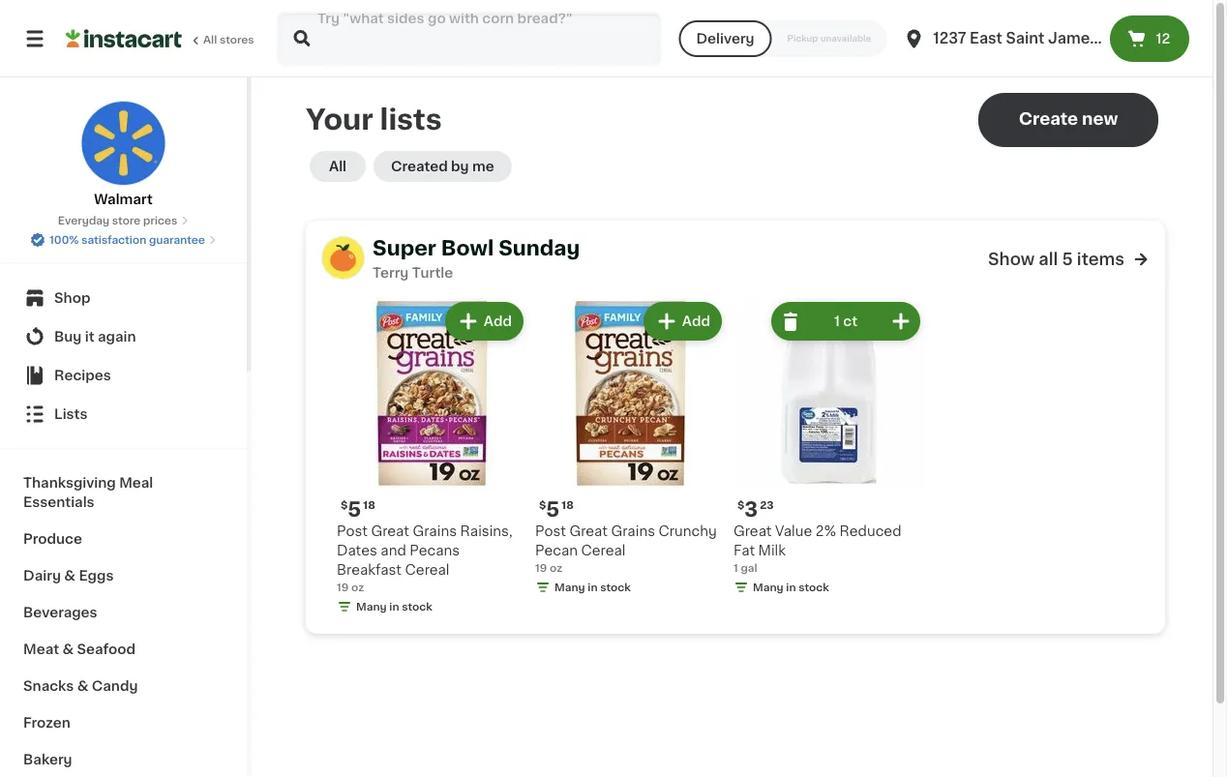 Task type: describe. For each thing, give the bounding box(es) containing it.
pecans
[[410, 544, 460, 558]]

cereal inside the post great grains crunchy pecan cereal 19 oz
[[581, 544, 626, 558]]

bakery link
[[12, 741, 235, 777]]

east
[[970, 31, 1003, 45]]

your lists
[[306, 106, 442, 134]]

oz inside post great grains raisins, dates and pecans breakfast cereal 19 oz
[[351, 582, 364, 593]]

stock for and
[[402, 602, 433, 612]]

show
[[988, 251, 1035, 268]]

crunchy
[[659, 525, 717, 538]]

snacks
[[23, 679, 74, 693]]

post for post great grains raisins, dates and pecans breakfast cereal
[[337, 525, 368, 538]]

show all 5 items
[[988, 251, 1125, 268]]

& for meat
[[62, 643, 74, 656]]

seafood
[[77, 643, 136, 656]]

cereal inside post great grains raisins, dates and pecans breakfast cereal 19 oz
[[405, 563, 450, 577]]

in for oz
[[588, 582, 598, 593]]

many in stock for breakfast
[[356, 602, 433, 612]]

it
[[85, 330, 94, 344]]

service type group
[[679, 20, 887, 57]]

snacks & candy link
[[12, 668, 235, 705]]

shop
[[54, 291, 90, 305]]

value
[[775, 525, 812, 538]]

created
[[391, 160, 448, 173]]

store
[[112, 215, 141, 226]]

add button for raisins,
[[447, 304, 522, 339]]

12
[[1156, 32, 1170, 45]]

walmart
[[94, 193, 153, 206]]

me
[[472, 160, 494, 173]]

100% satisfaction guarantee button
[[30, 228, 217, 248]]

dairy
[[23, 569, 61, 583]]

meat
[[23, 643, 59, 656]]

buy
[[54, 330, 82, 344]]

bakery
[[23, 753, 72, 767]]

great value 2% reduced fat milk 1 gal
[[734, 525, 902, 573]]

great for and
[[371, 525, 409, 538]]

$ for great value 2% reduced fat milk
[[738, 500, 745, 511]]

add button for crunchy
[[645, 304, 720, 339]]

delivery button
[[679, 20, 772, 57]]

produce link
[[12, 521, 235, 558]]

sunday
[[499, 238, 580, 258]]

buy it again
[[54, 330, 136, 344]]

snacks & candy
[[23, 679, 138, 693]]

many for gal
[[753, 582, 784, 593]]

breakfast
[[337, 563, 402, 577]]

ct
[[843, 315, 858, 328]]

great inside great value 2% reduced fat milk 1 gal
[[734, 525, 772, 538]]

grains for cereal
[[611, 525, 655, 538]]

produce
[[23, 532, 82, 546]]

all for all
[[329, 160, 347, 173]]

dates
[[337, 544, 377, 558]]

& for dairy
[[64, 569, 75, 583]]

in for gal
[[786, 582, 796, 593]]

recipes
[[54, 369, 111, 382]]

$ 3 23
[[738, 499, 774, 519]]

great for cereal
[[570, 525, 608, 538]]

stock for cereal
[[600, 582, 631, 593]]

stores
[[220, 34, 254, 45]]

create new button
[[979, 93, 1159, 147]]

oz inside the post great grains crunchy pecan cereal 19 oz
[[550, 563, 563, 573]]

frozen link
[[12, 705, 235, 741]]

lists link
[[12, 395, 235, 434]]

100% satisfaction guarantee
[[49, 235, 205, 245]]

essentials
[[23, 496, 94, 509]]

thanksgiving meal essentials
[[23, 476, 153, 509]]

stock for milk
[[799, 582, 829, 593]]

reduced
[[840, 525, 902, 538]]

shop link
[[12, 279, 235, 317]]

all stores
[[203, 34, 254, 45]]

delivery
[[696, 32, 755, 45]]

dairy & eggs
[[23, 569, 114, 583]]

product group containing 3
[[734, 298, 924, 599]]

5 for post great grains crunchy pecan cereal
[[546, 499, 560, 519]]

1 inside great value 2% reduced fat milk 1 gal
[[734, 563, 738, 573]]

1237
[[933, 31, 966, 45]]

buy it again link
[[12, 317, 235, 356]]

Search field
[[279, 14, 660, 64]]

create new
[[1019, 111, 1118, 127]]

turtle
[[412, 266, 453, 280]]

and
[[381, 544, 406, 558]]

1 ct
[[834, 315, 858, 328]]

many for oz
[[555, 582, 585, 593]]

in for breakfast
[[389, 602, 399, 612]]



Task type: locate. For each thing, give the bounding box(es) containing it.
stock down post great grains raisins, dates and pecans breakfast cereal 19 oz
[[402, 602, 433, 612]]

add down super bowl sunday terry turtle
[[484, 315, 512, 328]]

created by me button
[[374, 151, 512, 182]]

again
[[98, 330, 136, 344]]

cereal down pecans at the bottom of page
[[405, 563, 450, 577]]

post inside the post great grains crunchy pecan cereal 19 oz
[[535, 525, 566, 538]]

0 horizontal spatial grains
[[413, 525, 457, 538]]

2 horizontal spatial in
[[786, 582, 796, 593]]

add left remove great value 2% reduced fat milk image
[[682, 315, 710, 328]]

19 down breakfast
[[337, 582, 349, 593]]

terry
[[373, 266, 409, 280]]

$ 5 18 up pecan on the left
[[539, 499, 574, 519]]

super
[[373, 238, 436, 258]]

None search field
[[277, 12, 662, 66]]

everyday store prices
[[58, 215, 177, 226]]

1 add button from the left
[[447, 304, 522, 339]]

all for all stores
[[203, 34, 217, 45]]

post great grains raisins, dates and pecans breakfast cereal 19 oz
[[337, 525, 513, 593]]

18
[[363, 500, 375, 511], [562, 500, 574, 511]]

1 horizontal spatial 19
[[535, 563, 547, 573]]

$ 5 18 up dates
[[341, 499, 375, 519]]

grains inside the post great grains crunchy pecan cereal 19 oz
[[611, 525, 655, 538]]

stock down the post great grains crunchy pecan cereal 19 oz at the bottom of page
[[600, 582, 631, 593]]

$ up dates
[[341, 500, 348, 511]]

& left eggs
[[64, 569, 75, 583]]

$ for post great grains crunchy pecan cereal
[[539, 500, 546, 511]]

great inside the post great grains crunchy pecan cereal 19 oz
[[570, 525, 608, 538]]

many in stock down the milk
[[753, 582, 829, 593]]

1 horizontal spatial add button
[[645, 304, 720, 339]]

2 grains from the left
[[611, 525, 655, 538]]

5
[[1062, 251, 1073, 268], [348, 499, 361, 519], [546, 499, 560, 519]]

& left candy
[[77, 679, 88, 693]]

grains up pecans at the bottom of page
[[413, 525, 457, 538]]

& right meat
[[62, 643, 74, 656]]

post up dates
[[337, 525, 368, 538]]

bowl
[[441, 238, 494, 258]]

great up fat
[[734, 525, 772, 538]]

product group
[[337, 298, 527, 618], [535, 298, 726, 599], [734, 298, 924, 599]]

$ for post great grains raisins, dates and pecans breakfast cereal
[[341, 500, 348, 511]]

1 horizontal spatial $ 5 18
[[539, 499, 574, 519]]

0 horizontal spatial oz
[[351, 582, 364, 593]]

1 horizontal spatial product group
[[535, 298, 726, 599]]

lists
[[380, 106, 442, 134]]

18 up pecan on the left
[[562, 500, 574, 511]]

1 left gal
[[734, 563, 738, 573]]

19 inside post great grains raisins, dates and pecans breakfast cereal 19 oz
[[337, 582, 349, 593]]

1 post from the left
[[337, 525, 368, 538]]

raisins,
[[460, 525, 513, 538]]

prices
[[143, 215, 177, 226]]

2 add from the left
[[682, 315, 710, 328]]

1237 east saint james street button
[[902, 12, 1148, 66]]

1 horizontal spatial oz
[[550, 563, 563, 573]]

walmart link
[[81, 101, 166, 209]]

2 horizontal spatial many in stock
[[753, 582, 829, 593]]

5 for post great grains raisins, dates and pecans breakfast cereal
[[348, 499, 361, 519]]

19
[[535, 563, 547, 573], [337, 582, 349, 593]]

& for snacks
[[77, 679, 88, 693]]

recipes link
[[12, 356, 235, 395]]

all
[[1039, 251, 1058, 268]]

great up and
[[371, 525, 409, 538]]

post
[[337, 525, 368, 538], [535, 525, 566, 538]]

100%
[[49, 235, 79, 245]]

1 horizontal spatial $
[[539, 500, 546, 511]]

pecan
[[535, 544, 578, 558]]

0 horizontal spatial $ 5 18
[[341, 499, 375, 519]]

3 great from the left
[[734, 525, 772, 538]]

1 horizontal spatial 1
[[834, 315, 840, 328]]

0 horizontal spatial 19
[[337, 582, 349, 593]]

gal
[[741, 563, 757, 573]]

$ 5 18 for post great grains crunchy pecan cereal
[[539, 499, 574, 519]]

0 horizontal spatial cereal
[[405, 563, 450, 577]]

2 horizontal spatial 5
[[1062, 251, 1073, 268]]

1 vertical spatial &
[[62, 643, 74, 656]]

all stores link
[[66, 12, 256, 66]]

post for post great grains crunchy pecan cereal
[[535, 525, 566, 538]]

&
[[64, 569, 75, 583], [62, 643, 74, 656], [77, 679, 88, 693]]

stock
[[600, 582, 631, 593], [799, 582, 829, 593], [402, 602, 433, 612]]

1 vertical spatial cereal
[[405, 563, 450, 577]]

1 grains from the left
[[413, 525, 457, 538]]

0 vertical spatial &
[[64, 569, 75, 583]]

0 vertical spatial oz
[[550, 563, 563, 573]]

18 for post great grains crunchy pecan cereal
[[562, 500, 574, 511]]

increment quantity of great value 2% reduced fat milk image
[[889, 310, 913, 333]]

thanksgiving meal essentials link
[[12, 465, 235, 521]]

2 product group from the left
[[535, 298, 726, 599]]

2 horizontal spatial product group
[[734, 298, 924, 599]]

2 great from the left
[[570, 525, 608, 538]]

3 $ from the left
[[738, 500, 745, 511]]

18 up dates
[[363, 500, 375, 511]]

oz down pecan on the left
[[550, 563, 563, 573]]

candy
[[92, 679, 138, 693]]

all inside button
[[329, 160, 347, 173]]

2%
[[816, 525, 836, 538]]

cereal
[[581, 544, 626, 558], [405, 563, 450, 577]]

$ left 23
[[738, 500, 745, 511]]

post great grains crunchy pecan cereal 19 oz
[[535, 525, 717, 573]]

0 horizontal spatial post
[[337, 525, 368, 538]]

many in stock down breakfast
[[356, 602, 433, 612]]

0 vertical spatial 19
[[535, 563, 547, 573]]

1237 east saint james street
[[933, 31, 1148, 45]]

eggs
[[79, 569, 114, 583]]

1 horizontal spatial stock
[[600, 582, 631, 593]]

0 horizontal spatial 5
[[348, 499, 361, 519]]

all down your
[[329, 160, 347, 173]]

1
[[834, 315, 840, 328], [734, 563, 738, 573]]

many in stock down the post great grains crunchy pecan cereal 19 oz at the bottom of page
[[555, 582, 631, 593]]

many in stock
[[555, 582, 631, 593], [753, 582, 829, 593], [356, 602, 433, 612]]

0 vertical spatial all
[[203, 34, 217, 45]]

1 horizontal spatial cereal
[[581, 544, 626, 558]]

0 horizontal spatial great
[[371, 525, 409, 538]]

0 horizontal spatial many
[[356, 602, 387, 612]]

add
[[484, 315, 512, 328], [682, 315, 710, 328]]

1 product group from the left
[[337, 298, 527, 618]]

add for raisins,
[[484, 315, 512, 328]]

0 horizontal spatial all
[[203, 34, 217, 45]]

0 vertical spatial cereal
[[581, 544, 626, 558]]

guarantee
[[149, 235, 205, 245]]

many down pecan on the left
[[555, 582, 585, 593]]

0 horizontal spatial 18
[[363, 500, 375, 511]]

many for breakfast
[[356, 602, 387, 612]]

many in stock for gal
[[753, 582, 829, 593]]

2 vertical spatial &
[[77, 679, 88, 693]]

in down breakfast
[[389, 602, 399, 612]]

satisfaction
[[81, 235, 146, 245]]

walmart logo image
[[81, 101, 166, 186]]

2 $ 5 18 from the left
[[539, 499, 574, 519]]

1 vertical spatial all
[[329, 160, 347, 173]]

1 horizontal spatial 18
[[562, 500, 574, 511]]

0 horizontal spatial stock
[[402, 602, 433, 612]]

2 add button from the left
[[645, 304, 720, 339]]

2 18 from the left
[[562, 500, 574, 511]]

1 great from the left
[[371, 525, 409, 538]]

0 horizontal spatial 1
[[734, 563, 738, 573]]

1 left the ct
[[834, 315, 840, 328]]

12 button
[[1110, 15, 1190, 62]]

created by me
[[391, 160, 494, 173]]

beverages
[[23, 606, 97, 619]]

2 horizontal spatial great
[[734, 525, 772, 538]]

19 down pecan on the left
[[535, 563, 547, 573]]

all button
[[310, 151, 366, 182]]

1 horizontal spatial in
[[588, 582, 598, 593]]

0 vertical spatial 1
[[834, 315, 840, 328]]

1 $ 5 18 from the left
[[341, 499, 375, 519]]

lists
[[54, 407, 88, 421]]

5 right all
[[1062, 251, 1073, 268]]

18 for post great grains raisins, dates and pecans breakfast cereal
[[363, 500, 375, 511]]

1 add from the left
[[484, 315, 512, 328]]

0 horizontal spatial many in stock
[[356, 602, 433, 612]]

many down gal
[[753, 582, 784, 593]]

meat & seafood link
[[12, 631, 235, 668]]

meat & seafood
[[23, 643, 136, 656]]

2 horizontal spatial $
[[738, 500, 745, 511]]

grains left crunchy
[[611, 525, 655, 538]]

in down the post great grains crunchy pecan cereal 19 oz at the bottom of page
[[588, 582, 598, 593]]

many down breakfast
[[356, 602, 387, 612]]

0 horizontal spatial $
[[341, 500, 348, 511]]

2 post from the left
[[535, 525, 566, 538]]

$ inside $ 3 23
[[738, 500, 745, 511]]

in
[[588, 582, 598, 593], [786, 582, 796, 593], [389, 602, 399, 612]]

1 horizontal spatial many in stock
[[555, 582, 631, 593]]

1 horizontal spatial 5
[[546, 499, 560, 519]]

frozen
[[23, 716, 70, 730]]

$ up pecan on the left
[[539, 500, 546, 511]]

$ 5 18 for post great grains raisins, dates and pecans breakfast cereal
[[341, 499, 375, 519]]

0 horizontal spatial add button
[[447, 304, 522, 339]]

all
[[203, 34, 217, 45], [329, 160, 347, 173]]

thanksgiving
[[23, 476, 116, 490]]

milk
[[758, 544, 786, 558]]

1 vertical spatial 19
[[337, 582, 349, 593]]

meal
[[119, 476, 153, 490]]

saint
[[1006, 31, 1045, 45]]

0 horizontal spatial in
[[389, 602, 399, 612]]

oz
[[550, 563, 563, 573], [351, 582, 364, 593]]

beverages link
[[12, 594, 235, 631]]

everyday store prices link
[[58, 213, 189, 228]]

post inside post great grains raisins, dates and pecans breakfast cereal 19 oz
[[337, 525, 368, 538]]

0 horizontal spatial product group
[[337, 298, 527, 618]]

grains for and
[[413, 525, 457, 538]]

5 up dates
[[348, 499, 361, 519]]

3
[[745, 499, 758, 519]]

1 horizontal spatial great
[[570, 525, 608, 538]]

1 vertical spatial 1
[[734, 563, 738, 573]]

1 18 from the left
[[363, 500, 375, 511]]

1 horizontal spatial add
[[682, 315, 710, 328]]

by
[[451, 160, 469, 173]]

great up pecan on the left
[[570, 525, 608, 538]]

23
[[760, 500, 774, 511]]

1 horizontal spatial post
[[535, 525, 566, 538]]

james
[[1048, 31, 1098, 45]]

all left stores
[[203, 34, 217, 45]]

in down great value 2% reduced fat milk 1 gal
[[786, 582, 796, 593]]

1 horizontal spatial many
[[555, 582, 585, 593]]

2 $ from the left
[[539, 500, 546, 511]]

oz down breakfast
[[351, 582, 364, 593]]

street
[[1102, 31, 1148, 45]]

1 horizontal spatial grains
[[611, 525, 655, 538]]

stock down great value 2% reduced fat milk 1 gal
[[799, 582, 829, 593]]

everyday
[[58, 215, 109, 226]]

great inside post great grains raisins, dates and pecans breakfast cereal 19 oz
[[371, 525, 409, 538]]

3 product group from the left
[[734, 298, 924, 599]]

1 vertical spatial oz
[[351, 582, 364, 593]]

instacart logo image
[[66, 27, 182, 50]]

5 up pecan on the left
[[546, 499, 560, 519]]

remove great value 2% reduced fat milk image
[[779, 310, 802, 333]]

create
[[1019, 111, 1078, 127]]

19 inside the post great grains crunchy pecan cereal 19 oz
[[535, 563, 547, 573]]

grains inside post great grains raisins, dates and pecans breakfast cereal 19 oz
[[413, 525, 457, 538]]

2 horizontal spatial stock
[[799, 582, 829, 593]]

new
[[1082, 111, 1118, 127]]

many in stock for oz
[[555, 582, 631, 593]]

1 horizontal spatial all
[[329, 160, 347, 173]]

super bowl sunday terry turtle
[[373, 238, 580, 280]]

add for crunchy
[[682, 315, 710, 328]]

great
[[371, 525, 409, 538], [570, 525, 608, 538], [734, 525, 772, 538]]

post up pecan on the left
[[535, 525, 566, 538]]

fat
[[734, 544, 755, 558]]

dairy & eggs link
[[12, 558, 235, 594]]

2 horizontal spatial many
[[753, 582, 784, 593]]

1 $ from the left
[[341, 500, 348, 511]]

your
[[306, 106, 373, 134]]

cereal right pecan on the left
[[581, 544, 626, 558]]

0 horizontal spatial add
[[484, 315, 512, 328]]

items
[[1077, 251, 1125, 268]]



Task type: vqa. For each thing, say whether or not it's contained in the screenshot.
Grains corresponding to Cereal
yes



